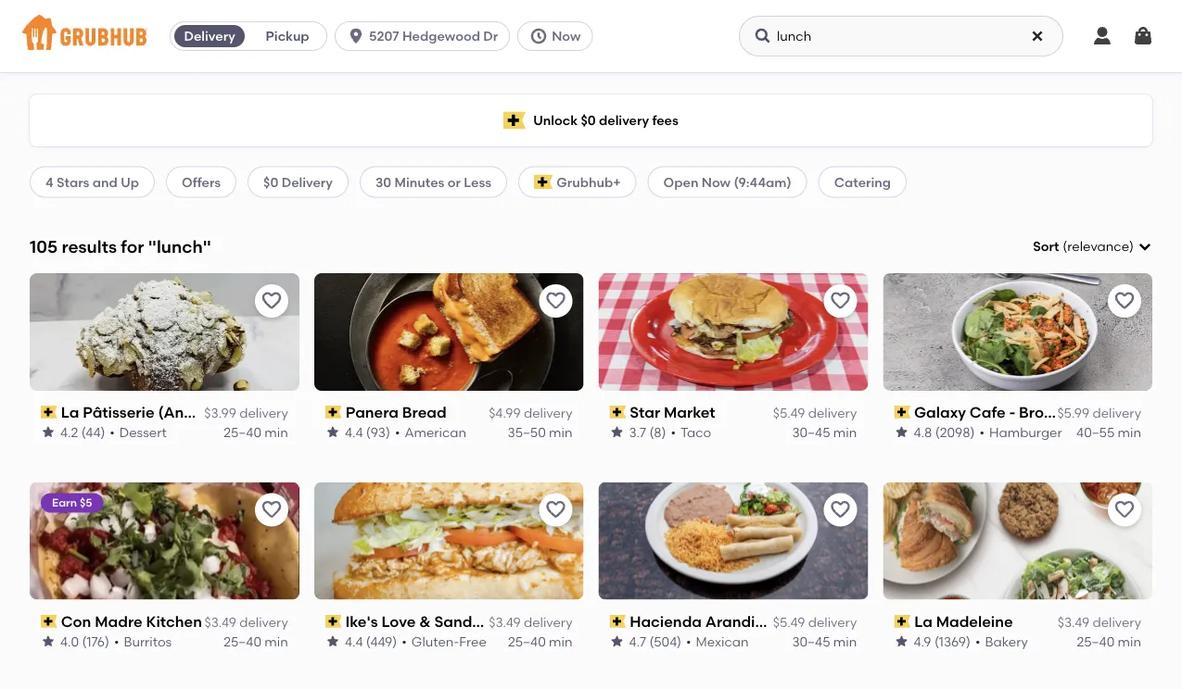 Task type: vqa. For each thing, say whether or not it's contained in the screenshot.


Task type: locate. For each thing, give the bounding box(es) containing it.
delivery for con madre kitchen
[[239, 615, 288, 631]]

save this restaurant image for star market
[[829, 290, 851, 312]]

• gluten-free
[[401, 634, 486, 650]]

la pâtisserie (annie st)
[[61, 404, 230, 422]]

25–40 min for la madeleine
[[1077, 634, 1141, 650]]

(annie
[[158, 404, 206, 422]]

35–50
[[508, 425, 546, 440]]

2 4.4 from the top
[[345, 634, 363, 650]]

(9:44am)
[[734, 174, 792, 190]]

ike's love & sandwiches logo image
[[314, 483, 584, 601]]

0 horizontal spatial now
[[552, 28, 581, 44]]

delivery for star market
[[808, 406, 857, 422]]

delivery left the pickup button
[[184, 28, 235, 44]]

min for la pâtisserie (annie st)
[[265, 425, 288, 440]]

cafe
[[970, 404, 1006, 422]]

galaxy
[[914, 404, 966, 422]]

2 $3.49 delivery from the left
[[489, 615, 573, 631]]

star
[[630, 404, 660, 422]]

1 vertical spatial 30–45 min
[[792, 634, 857, 650]]

star icon image for panera bread
[[325, 425, 340, 440]]

• right the (93)
[[395, 425, 400, 440]]

grubhub plus flag logo image left unlock
[[504, 112, 526, 129]]

4.4 down ike's
[[345, 634, 363, 650]]

$5.49 delivery for hacienda arandinas
[[773, 615, 857, 631]]

1 horizontal spatial svg image
[[1030, 29, 1045, 44]]

1 vertical spatial $0
[[263, 174, 278, 190]]

2 $3.49 from the left
[[489, 615, 521, 631]]

now right open
[[702, 174, 731, 190]]

unlock $0 delivery fees
[[533, 113, 679, 128]]

1 vertical spatial delivery
[[282, 174, 333, 190]]

4.0
[[60, 634, 79, 650]]

subscription pass image for con madre kitchen
[[41, 616, 57, 629]]

subscription pass image
[[325, 406, 342, 419], [325, 616, 342, 629]]

min for ike's love & sandwiches
[[549, 634, 573, 650]]

1 vertical spatial $5.49
[[773, 615, 805, 631]]

0 horizontal spatial grubhub plus flag logo image
[[504, 112, 526, 129]]

$3.49 delivery for con madre kitchen
[[204, 615, 288, 631]]

0 horizontal spatial svg image
[[754, 27, 772, 45]]

Search for food, convenience, alcohol... search field
[[739, 16, 1064, 57]]

la for la pâtisserie (annie st)
[[61, 404, 79, 422]]

• down cafe
[[979, 425, 984, 440]]

25–40 min for la pâtisserie (annie st)
[[224, 425, 288, 440]]

con madre kitchen logo image
[[30, 483, 299, 601]]

1 vertical spatial 30–45
[[792, 634, 830, 650]]

1 30–45 min from the top
[[792, 425, 857, 440]]

0 horizontal spatial $3.49
[[204, 615, 236, 631]]

• right (8)
[[671, 425, 676, 440]]

ln
[[1071, 404, 1088, 422]]

4.9 (1369)
[[914, 634, 971, 650]]

now right the dr
[[552, 28, 581, 44]]

brodie
[[1019, 404, 1067, 422]]

main navigation navigation
[[0, 0, 1182, 72]]

delivery for la madeleine
[[1093, 615, 1141, 631]]

star icon image left the 4.9
[[894, 635, 909, 649]]

save this restaurant image
[[829, 290, 851, 312], [1114, 290, 1136, 312], [260, 499, 283, 522], [829, 499, 851, 522]]

star icon image for star market
[[610, 425, 624, 440]]

la madeleine
[[914, 613, 1013, 631]]

2 30–45 from the top
[[792, 634, 830, 650]]

4.4 (93)
[[345, 425, 390, 440]]

0 vertical spatial 30–45
[[792, 425, 830, 440]]

$0
[[581, 113, 596, 128], [263, 174, 278, 190]]

0 vertical spatial la
[[61, 404, 79, 422]]

$3.99 delivery
[[204, 406, 288, 422]]

1 $5.49 from the top
[[773, 406, 805, 422]]

save this restaurant button for la madeleine
[[1108, 494, 1141, 527]]

save this restaurant image for galaxy cafe - brodie ln
[[1114, 290, 1136, 312]]

0 vertical spatial $5.49
[[773, 406, 805, 422]]

subscription pass image left con
[[41, 616, 57, 629]]

• right (44)
[[110, 425, 115, 440]]

star icon image for galaxy cafe - brodie ln
[[894, 425, 909, 440]]

subscription pass image left the panera
[[325, 406, 342, 419]]

save this restaurant image for panera bread
[[545, 290, 567, 312]]

save this restaurant image for hacienda arandinas
[[829, 499, 851, 522]]

and
[[93, 174, 118, 190]]

love
[[381, 613, 416, 631]]

1 vertical spatial $5.49 delivery
[[773, 615, 857, 631]]

2 subscription pass image from the top
[[325, 616, 342, 629]]

la pâtisserie (annie st) logo image
[[30, 273, 299, 391]]

4.4 for ike's love & sandwiches
[[345, 634, 363, 650]]

delivery for panera bread
[[524, 406, 573, 422]]

save this restaurant image
[[260, 290, 283, 312], [545, 290, 567, 312], [545, 499, 567, 522], [1114, 499, 1136, 522]]

0 vertical spatial 30–45 min
[[792, 425, 857, 440]]

catering
[[834, 174, 891, 190]]

4
[[45, 174, 53, 190]]

star icon image
[[41, 425, 56, 440], [325, 425, 340, 440], [610, 425, 624, 440], [894, 425, 909, 440], [41, 635, 56, 649], [325, 635, 340, 649], [610, 635, 624, 649], [894, 635, 909, 649]]

40–55
[[1077, 425, 1115, 440]]

grubhub plus flag logo image for unlock $0 delivery fees
[[504, 112, 526, 129]]

30–45 min
[[792, 425, 857, 440], [792, 634, 857, 650]]

fees
[[652, 113, 679, 128]]

1 30–45 from the top
[[792, 425, 830, 440]]

la madeleine logo image
[[883, 483, 1153, 601]]

subscription pass image left ike's
[[325, 616, 342, 629]]

star icon image for con madre kitchen
[[41, 635, 56, 649]]

4.4 (449)
[[345, 634, 397, 650]]

• down 'love'
[[401, 634, 407, 650]]

save this restaurant button
[[255, 284, 288, 318], [539, 284, 573, 318], [824, 284, 857, 318], [1108, 284, 1141, 318], [255, 494, 288, 527], [539, 494, 573, 527], [824, 494, 857, 527], [1108, 494, 1141, 527]]

star icon image for hacienda arandinas
[[610, 635, 624, 649]]

• for cafe
[[979, 425, 984, 440]]

pâtisserie
[[83, 404, 154, 422]]

con
[[61, 613, 91, 631]]

star icon image for la madeleine
[[894, 635, 909, 649]]

grubhub plus flag logo image left grubhub+
[[534, 175, 553, 190]]

svg image
[[1091, 25, 1114, 47], [754, 27, 772, 45], [1030, 29, 1045, 44]]

star icon image left 4.4 (93)
[[325, 425, 340, 440]]

1 horizontal spatial $0
[[581, 113, 596, 128]]

delivery for galaxy cafe - brodie ln
[[1093, 406, 1141, 422]]

or
[[448, 174, 461, 190]]

la up the 4.9
[[914, 613, 932, 631]]

2 horizontal spatial $3.49
[[1058, 615, 1090, 631]]

30 minutes or less
[[375, 174, 492, 190]]

1 vertical spatial grubhub plus flag logo image
[[534, 175, 553, 190]]

star icon image for ike's love & sandwiches
[[325, 635, 340, 649]]

4.7
[[629, 634, 646, 650]]

0 horizontal spatial $3.49 delivery
[[204, 615, 288, 631]]

1 vertical spatial 4.4
[[345, 634, 363, 650]]

minutes
[[395, 174, 445, 190]]

• for madeleine
[[975, 634, 980, 650]]

$5.99
[[1057, 406, 1090, 422]]

min for galaxy cafe - brodie ln
[[1118, 425, 1141, 440]]

delivery for ike's love & sandwiches
[[524, 615, 573, 631]]

arandinas
[[705, 613, 781, 631]]

•
[[110, 425, 115, 440], [395, 425, 400, 440], [671, 425, 676, 440], [979, 425, 984, 440], [114, 634, 119, 650], [401, 634, 407, 650], [686, 634, 691, 650], [975, 634, 980, 650]]

5207 hedgewood dr button
[[335, 21, 518, 51]]

subscription pass image left la madeleine
[[894, 616, 910, 629]]

30
[[375, 174, 391, 190]]

$3.49 delivery
[[204, 615, 288, 631], [489, 615, 573, 631], [1058, 615, 1141, 631]]

• burritos
[[114, 634, 172, 650]]

$5
[[80, 497, 92, 510]]

galaxy cafe - brodie ln logo image
[[883, 273, 1153, 391]]

1 vertical spatial subscription pass image
[[325, 616, 342, 629]]

min for hacienda arandinas
[[833, 634, 857, 650]]

• dessert
[[110, 425, 167, 440]]

0 vertical spatial grubhub plus flag logo image
[[504, 112, 526, 129]]

save this restaurant button for star market
[[824, 284, 857, 318]]

1 $3.49 delivery from the left
[[204, 615, 288, 631]]

1 subscription pass image from the top
[[325, 406, 342, 419]]

subscription pass image for la pâtisserie (annie st)
[[41, 406, 57, 419]]

taco
[[681, 425, 711, 440]]

relevance
[[1067, 239, 1129, 255]]

0 vertical spatial $0
[[581, 113, 596, 128]]

None field
[[1033, 237, 1153, 256]]

0 vertical spatial 4.4
[[345, 425, 363, 440]]

ike's love & sandwiches
[[345, 613, 523, 631]]

1 $5.49 delivery from the top
[[773, 406, 857, 422]]

$3.99
[[204, 406, 236, 422]]

• down madeleine
[[975, 634, 980, 650]]

earn $5
[[52, 497, 92, 510]]

subscription pass image left galaxy
[[894, 406, 910, 419]]

1 4.4 from the top
[[345, 425, 363, 440]]

5207
[[369, 28, 399, 44]]

min for star market
[[833, 425, 857, 440]]

(93)
[[366, 425, 390, 440]]

con madre kitchen
[[61, 613, 202, 631]]

• right '(504)'
[[686, 634, 691, 650]]

• down madre
[[114, 634, 119, 650]]

star icon image left 4.0
[[41, 635, 56, 649]]

save this restaurant button for hacienda arandinas
[[824, 494, 857, 527]]

4.4 for panera bread
[[345, 425, 363, 440]]

sort ( relevance )
[[1033, 239, 1134, 255]]

subscription pass image for panera bread
[[325, 406, 342, 419]]

open now (9:44am)
[[664, 174, 792, 190]]

$3.49
[[204, 615, 236, 631], [489, 615, 521, 631], [1058, 615, 1090, 631]]

• hamburger
[[979, 425, 1062, 440]]

star icon image left 4.2
[[41, 425, 56, 440]]

$5.49
[[773, 406, 805, 422], [773, 615, 805, 631]]

subscription pass image
[[41, 406, 57, 419], [610, 406, 626, 419], [894, 406, 910, 419], [41, 616, 57, 629], [610, 616, 626, 629], [894, 616, 910, 629]]

25–40 min for ike's love & sandwiches
[[508, 634, 573, 650]]

la
[[61, 404, 79, 422], [914, 613, 932, 631]]

25–40 min
[[224, 425, 288, 440], [224, 634, 288, 650], [508, 634, 573, 650], [1077, 634, 1141, 650]]

star icon image left 4.4 (449)
[[325, 635, 340, 649]]

grubhub+
[[557, 174, 621, 190]]

4.8 (2098)
[[914, 425, 975, 440]]

subscription pass image left hacienda in the bottom right of the page
[[610, 616, 626, 629]]

1 horizontal spatial grubhub plus flag logo image
[[534, 175, 553, 190]]

3 $3.49 from the left
[[1058, 615, 1090, 631]]

subscription pass image left star at right
[[610, 406, 626, 419]]

0 horizontal spatial la
[[61, 404, 79, 422]]

3.7 (8)
[[629, 425, 666, 440]]

bakery
[[985, 634, 1028, 650]]

la up 4.2
[[61, 404, 79, 422]]

2 $5.49 from the top
[[773, 615, 805, 631]]

grubhub plus flag logo image
[[504, 112, 526, 129], [534, 175, 553, 190]]

delivery left 30
[[282, 174, 333, 190]]

$5.49 delivery for star market
[[773, 406, 857, 422]]

1 $3.49 from the left
[[204, 615, 236, 631]]

svg image
[[1132, 25, 1154, 47], [347, 27, 365, 45], [530, 27, 548, 45], [1138, 239, 1153, 254]]

1 horizontal spatial $3.49
[[489, 615, 521, 631]]

2 horizontal spatial $3.49 delivery
[[1058, 615, 1141, 631]]

1 horizontal spatial $3.49 delivery
[[489, 615, 573, 631]]

burritos
[[124, 634, 172, 650]]

subscription pass image left pâtisserie
[[41, 406, 57, 419]]

0 vertical spatial now
[[552, 28, 581, 44]]

4.4 left the (93)
[[345, 425, 363, 440]]

star icon image left the 4.7
[[610, 635, 624, 649]]

)
[[1129, 239, 1134, 255]]

3 $3.49 delivery from the left
[[1058, 615, 1141, 631]]

0 vertical spatial subscription pass image
[[325, 406, 342, 419]]

0 vertical spatial $5.49 delivery
[[773, 406, 857, 422]]

$0 right offers at the top
[[263, 174, 278, 190]]

1 horizontal spatial la
[[914, 613, 932, 631]]

hacienda arandinas
[[630, 613, 781, 631]]

1 vertical spatial la
[[914, 613, 932, 631]]

2 30–45 min from the top
[[792, 634, 857, 650]]

now
[[552, 28, 581, 44], [702, 174, 731, 190]]

2 $5.49 delivery from the top
[[773, 615, 857, 631]]

0 vertical spatial delivery
[[184, 28, 235, 44]]

subscription pass image for la madeleine
[[894, 616, 910, 629]]

$5.49 delivery
[[773, 406, 857, 422], [773, 615, 857, 631]]

save this restaurant button for ike's love & sandwiches
[[539, 494, 573, 527]]

1 horizontal spatial now
[[702, 174, 731, 190]]

$0 right unlock
[[581, 113, 596, 128]]

0 horizontal spatial delivery
[[184, 28, 235, 44]]

save this restaurant button for la pâtisserie (annie st)
[[255, 284, 288, 318]]

$3.49 for la madeleine
[[1058, 615, 1090, 631]]

star icon image left 3.7
[[610, 425, 624, 440]]

star icon image left 4.8
[[894, 425, 909, 440]]

4.4
[[345, 425, 363, 440], [345, 634, 363, 650]]



Task type: describe. For each thing, give the bounding box(es) containing it.
30–45 for hacienda arandinas
[[792, 634, 830, 650]]

hamburger
[[989, 425, 1062, 440]]

hedgewood
[[402, 28, 480, 44]]

25–40 for ike's love & sandwiches
[[508, 634, 546, 650]]

unlock
[[533, 113, 578, 128]]

30–45 min for star market
[[792, 425, 857, 440]]

$3.49 for ike's love & sandwiches
[[489, 615, 521, 631]]

$4.99 delivery
[[489, 406, 573, 422]]

madeleine
[[936, 613, 1013, 631]]

4.0 (176)
[[60, 634, 109, 650]]

min for la madeleine
[[1118, 634, 1141, 650]]

save this restaurant image for la madeleine
[[1114, 499, 1136, 522]]

(44)
[[81, 425, 105, 440]]

subscription pass image for ike's love & sandwiches
[[325, 616, 342, 629]]

dessert
[[119, 425, 167, 440]]

• for arandinas
[[686, 634, 691, 650]]

min for panera bread
[[549, 425, 573, 440]]

bread
[[402, 404, 446, 422]]

• taco
[[671, 425, 711, 440]]

grubhub plus flag logo image for grubhub+
[[534, 175, 553, 190]]

market
[[664, 404, 715, 422]]

40–55 min
[[1077, 425, 1141, 440]]

hacienda arandinas logo image
[[599, 483, 868, 601]]

open
[[664, 174, 699, 190]]

madre
[[95, 613, 142, 631]]

• for pâtisserie
[[110, 425, 115, 440]]

(504)
[[649, 634, 682, 650]]

american
[[404, 425, 466, 440]]

none field containing sort
[[1033, 237, 1153, 256]]

(8)
[[649, 425, 666, 440]]

• for madre
[[114, 634, 119, 650]]

$5.99 delivery
[[1057, 406, 1141, 422]]

4.2
[[60, 425, 78, 440]]

3.7
[[629, 425, 646, 440]]

star market
[[630, 404, 715, 422]]

save this restaurant image for la pâtisserie (annie st)
[[260, 290, 283, 312]]

25–40 for la madeleine
[[1077, 634, 1115, 650]]

panera bread
[[345, 404, 446, 422]]

$3.49 delivery for ike's love & sandwiches
[[489, 615, 573, 631]]

gluten-
[[411, 634, 459, 650]]

25–40 min for con madre kitchen
[[224, 634, 288, 650]]

star market logo image
[[599, 273, 868, 391]]

subscription pass image for hacienda arandinas
[[610, 616, 626, 629]]

4.8
[[914, 425, 932, 440]]

4.2 (44)
[[60, 425, 105, 440]]

30–45 min for hacienda arandinas
[[792, 634, 857, 650]]

offers
[[182, 174, 221, 190]]

1 vertical spatial now
[[702, 174, 731, 190]]

$4.99
[[489, 406, 521, 422]]

results
[[62, 237, 117, 257]]

save this restaurant button for galaxy cafe - brodie ln
[[1108, 284, 1141, 318]]

hacienda
[[630, 613, 702, 631]]

4.7 (504)
[[629, 634, 682, 650]]

ike's
[[345, 613, 378, 631]]

delivery inside button
[[184, 28, 235, 44]]

• for market
[[671, 425, 676, 440]]

panera
[[345, 404, 398, 422]]

delivery for hacienda arandinas
[[808, 615, 857, 631]]

(449)
[[366, 634, 397, 650]]

$5.49 for hacienda arandinas
[[773, 615, 805, 631]]

$0 delivery
[[263, 174, 333, 190]]

$3.49 for con madre kitchen
[[204, 615, 236, 631]]

2 horizontal spatial svg image
[[1091, 25, 1114, 47]]

st)
[[209, 404, 230, 422]]

star icon image for la pâtisserie (annie st)
[[41, 425, 56, 440]]

earn
[[52, 497, 77, 510]]

svg image inside now button
[[530, 27, 548, 45]]

panera bread logo image
[[314, 273, 584, 391]]

sort
[[1033, 239, 1059, 255]]

subscription pass image for star market
[[610, 406, 626, 419]]

25–40 for con madre kitchen
[[224, 634, 261, 650]]

save this restaurant image for ike's love & sandwiches
[[545, 499, 567, 522]]

(
[[1063, 239, 1067, 255]]

for
[[121, 237, 144, 257]]

la for la madeleine
[[914, 613, 932, 631]]

galaxy cafe - brodie ln
[[914, 404, 1088, 422]]

4.9
[[914, 634, 931, 650]]

25–40 for la pâtisserie (annie st)
[[224, 425, 261, 440]]

(176)
[[82, 634, 109, 650]]

0 horizontal spatial $0
[[263, 174, 278, 190]]

• mexican
[[686, 634, 749, 650]]

1 horizontal spatial delivery
[[282, 174, 333, 190]]

now button
[[518, 21, 600, 51]]

$3.49 delivery for la madeleine
[[1058, 615, 1141, 631]]

stars
[[57, 174, 89, 190]]

free
[[459, 634, 486, 650]]

subscription pass image for galaxy cafe - brodie ln
[[894, 406, 910, 419]]

svg image inside 5207 hedgewood dr button
[[347, 27, 365, 45]]

min for con madre kitchen
[[265, 634, 288, 650]]

delivery for la pâtisserie (annie st)
[[239, 406, 288, 422]]

sandwiches
[[434, 613, 523, 631]]

now inside button
[[552, 28, 581, 44]]

save this restaurant button for panera bread
[[539, 284, 573, 318]]

105 results for "lunch"
[[30, 237, 211, 257]]

• for bread
[[395, 425, 400, 440]]

$5.49 for star market
[[773, 406, 805, 422]]

up
[[121, 174, 139, 190]]

• american
[[395, 425, 466, 440]]

&
[[419, 613, 431, 631]]

35–50 min
[[508, 425, 573, 440]]

• bakery
[[975, 634, 1028, 650]]

mexican
[[696, 634, 749, 650]]

105
[[30, 237, 58, 257]]

pickup
[[266, 28, 309, 44]]

4 stars and up
[[45, 174, 139, 190]]

kitchen
[[146, 613, 202, 631]]

(1369)
[[934, 634, 971, 650]]

30–45 for star market
[[792, 425, 830, 440]]

(2098)
[[935, 425, 975, 440]]

• for love
[[401, 634, 407, 650]]

delivery button
[[171, 21, 249, 51]]



